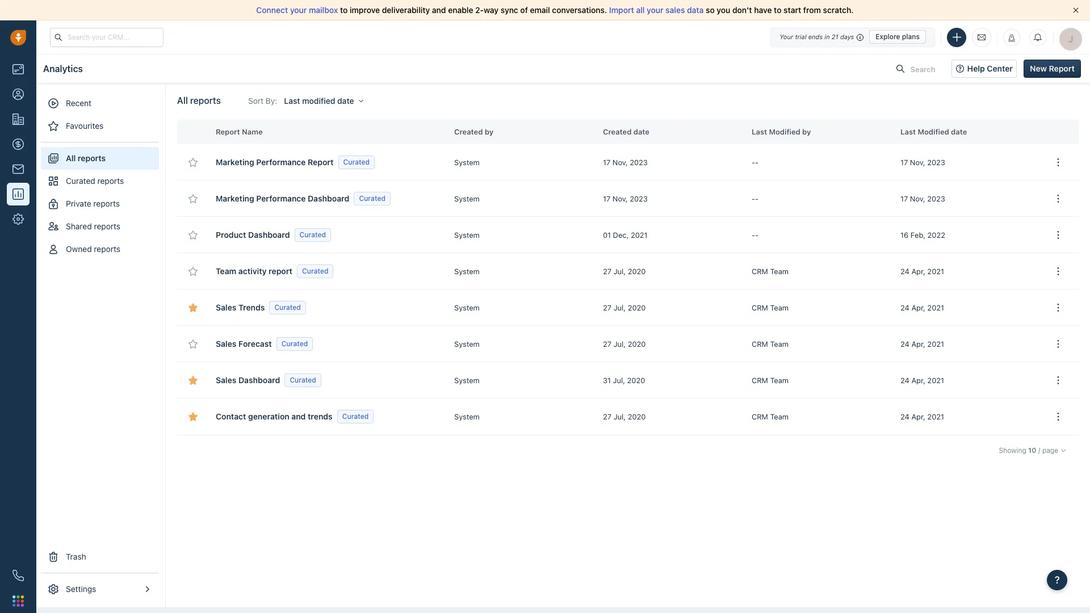 Task type: locate. For each thing, give the bounding box(es) containing it.
trial
[[795, 33, 807, 40]]

scratch.
[[823, 5, 854, 15]]

in
[[825, 33, 830, 40]]

close image
[[1073, 7, 1079, 13]]

2 your from the left
[[647, 5, 664, 15]]

connect your mailbox link
[[256, 5, 340, 15]]

email
[[530, 5, 550, 15]]

your
[[780, 33, 793, 40]]

0 horizontal spatial your
[[290, 5, 307, 15]]

to left start
[[774, 5, 782, 15]]

improve
[[350, 5, 380, 15]]

don't
[[732, 5, 752, 15]]

what's new image
[[1008, 34, 1016, 42]]

to right 'mailbox'
[[340, 5, 348, 15]]

0 horizontal spatial to
[[340, 5, 348, 15]]

mailbox
[[309, 5, 338, 15]]

and
[[432, 5, 446, 15]]

have
[[754, 5, 772, 15]]

1 horizontal spatial your
[[647, 5, 664, 15]]

your
[[290, 5, 307, 15], [647, 5, 664, 15]]

your left 'mailbox'
[[290, 5, 307, 15]]

import all your sales data link
[[609, 5, 706, 15]]

Search your CRM... text field
[[50, 28, 164, 47]]

explore plans
[[876, 32, 920, 41]]

your right all
[[647, 5, 664, 15]]

so
[[706, 5, 715, 15]]

1 horizontal spatial to
[[774, 5, 782, 15]]

you
[[717, 5, 730, 15]]

plans
[[902, 32, 920, 41]]

enable
[[448, 5, 473, 15]]

days
[[840, 33, 854, 40]]

to
[[340, 5, 348, 15], [774, 5, 782, 15]]

connect your mailbox to improve deliverability and enable 2-way sync of email conversations. import all your sales data so you don't have to start from scratch.
[[256, 5, 854, 15]]

all
[[636, 5, 645, 15]]

sync
[[501, 5, 518, 15]]

phone element
[[7, 564, 30, 587]]

explore plans link
[[869, 30, 926, 44]]



Task type: describe. For each thing, give the bounding box(es) containing it.
start
[[784, 5, 801, 15]]

your trial ends in 21 days
[[780, 33, 854, 40]]

ends
[[808, 33, 823, 40]]

send email image
[[978, 32, 986, 42]]

from
[[803, 5, 821, 15]]

data
[[687, 5, 704, 15]]

of
[[520, 5, 528, 15]]

2 to from the left
[[774, 5, 782, 15]]

sales
[[666, 5, 685, 15]]

deliverability
[[382, 5, 430, 15]]

phone image
[[12, 570, 24, 581]]

connect
[[256, 5, 288, 15]]

freshworks switcher image
[[12, 596, 24, 607]]

way
[[484, 5, 499, 15]]

explore
[[876, 32, 900, 41]]

import
[[609, 5, 634, 15]]

1 your from the left
[[290, 5, 307, 15]]

2-
[[475, 5, 484, 15]]

21
[[832, 33, 839, 40]]

conversations.
[[552, 5, 607, 15]]

1 to from the left
[[340, 5, 348, 15]]



